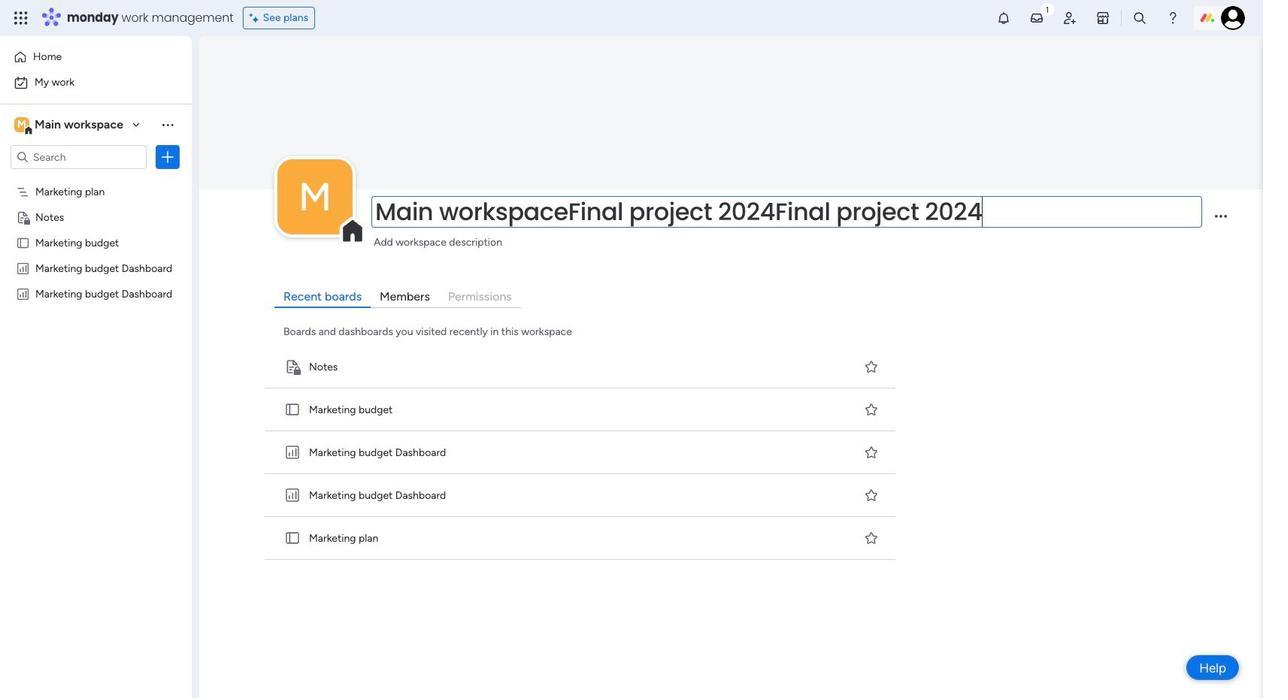 Task type: locate. For each thing, give the bounding box(es) containing it.
search everything image
[[1133, 11, 1148, 26]]

workspace image
[[278, 160, 353, 235]]

0 horizontal spatial public board image
[[16, 235, 30, 250]]

kendall parks image
[[1222, 6, 1246, 30]]

add to favorites image
[[864, 402, 879, 417], [864, 445, 879, 460], [864, 531, 879, 546]]

Search in workspace field
[[32, 149, 126, 166]]

private board image inside quick search results list box
[[284, 359, 301, 376]]

0 vertical spatial public board image
[[16, 235, 30, 250]]

public dashboard image
[[16, 261, 30, 275], [284, 488, 301, 504]]

private board image
[[16, 210, 30, 224], [284, 359, 301, 376]]

invite members image
[[1063, 11, 1078, 26]]

0 horizontal spatial public dashboard image
[[16, 287, 30, 301]]

0 vertical spatial add to favorites image
[[864, 359, 879, 375]]

1 horizontal spatial public dashboard image
[[284, 445, 301, 461]]

None field
[[372, 197, 1203, 228]]

0 vertical spatial private board image
[[16, 210, 30, 224]]

1 horizontal spatial public dashboard image
[[284, 488, 301, 504]]

1 horizontal spatial public board image
[[284, 402, 301, 419]]

0 horizontal spatial private board image
[[16, 210, 30, 224]]

public dashboard image
[[16, 287, 30, 301], [284, 445, 301, 461]]

workspace image
[[14, 117, 29, 133]]

1 vertical spatial public dashboard image
[[284, 445, 301, 461]]

1 vertical spatial private board image
[[284, 359, 301, 376]]

1 vertical spatial add to favorites image
[[864, 445, 879, 460]]

v2 ellipsis image
[[1216, 215, 1228, 228]]

0 vertical spatial public dashboard image
[[16, 261, 30, 275]]

list box
[[0, 176, 192, 510]]

option
[[9, 45, 183, 69], [9, 71, 183, 95], [0, 178, 192, 181]]

1 add to favorites image from the top
[[864, 359, 879, 375]]

0 vertical spatial add to favorites image
[[864, 402, 879, 417]]

0 vertical spatial public dashboard image
[[16, 287, 30, 301]]

1 vertical spatial add to favorites image
[[864, 488, 879, 503]]

1 horizontal spatial private board image
[[284, 359, 301, 376]]

update feed image
[[1030, 11, 1045, 26]]

public board image
[[16, 235, 30, 250], [284, 402, 301, 419]]

help image
[[1166, 11, 1181, 26]]

1 vertical spatial public board image
[[284, 402, 301, 419]]

2 vertical spatial add to favorites image
[[864, 531, 879, 546]]

add to favorites image
[[864, 359, 879, 375], [864, 488, 879, 503]]



Task type: vqa. For each thing, say whether or not it's contained in the screenshot.
Bulleted List image
no



Task type: describe. For each thing, give the bounding box(es) containing it.
3 add to favorites image from the top
[[864, 531, 879, 546]]

0 vertical spatial option
[[9, 45, 183, 69]]

notifications image
[[997, 11, 1012, 26]]

public board image inside quick search results list box
[[284, 402, 301, 419]]

2 add to favorites image from the top
[[864, 445, 879, 460]]

workspace options image
[[160, 117, 175, 132]]

1 vertical spatial public dashboard image
[[284, 488, 301, 504]]

see plans image
[[250, 10, 263, 26]]

1 add to favorites image from the top
[[864, 402, 879, 417]]

options image
[[160, 150, 175, 165]]

2 add to favorites image from the top
[[864, 488, 879, 503]]

workspace selection element
[[14, 116, 126, 135]]

quick search results list box
[[262, 346, 900, 561]]

1 vertical spatial option
[[9, 71, 183, 95]]

monday marketplace image
[[1096, 11, 1111, 26]]

0 horizontal spatial public dashboard image
[[16, 261, 30, 275]]

2 vertical spatial option
[[0, 178, 192, 181]]

public board image
[[284, 531, 301, 547]]

1 image
[[1041, 1, 1055, 18]]

select product image
[[14, 11, 29, 26]]



